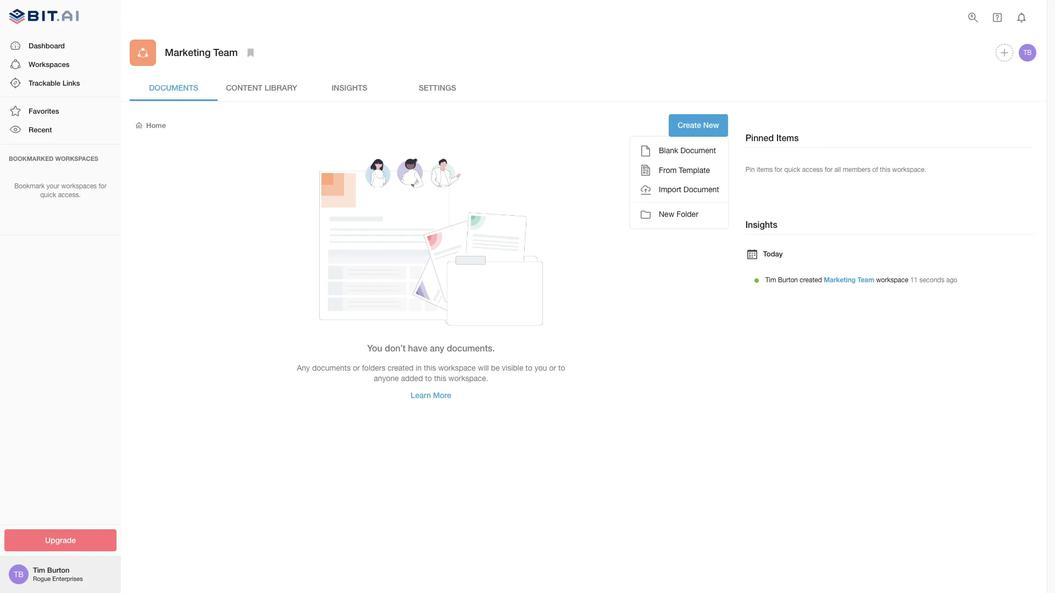 Task type: vqa. For each thing, say whether or not it's contained in the screenshot.
Content Library link
yes



Task type: locate. For each thing, give the bounding box(es) containing it.
created
[[800, 277, 823, 285], [388, 364, 414, 373]]

workspace
[[877, 277, 909, 285], [439, 364, 476, 373]]

0 horizontal spatial for
[[99, 182, 107, 190]]

this right 'of'
[[881, 166, 891, 174]]

new
[[704, 120, 720, 130], [659, 210, 675, 219]]

or left folders
[[353, 364, 360, 373]]

workspaces
[[55, 155, 98, 162]]

workspace down documents.
[[439, 364, 476, 373]]

burton
[[779, 277, 798, 285], [47, 567, 70, 575]]

document
[[681, 146, 717, 155], [684, 185, 720, 194]]

0 vertical spatial document
[[681, 146, 717, 155]]

will
[[478, 364, 489, 373]]

insights link
[[306, 75, 394, 101]]

tim inside tim burton created marketing team workspace 11 seconds ago
[[766, 277, 777, 285]]

created inside tim burton created marketing team workspace 11 seconds ago
[[800, 277, 823, 285]]

2 vertical spatial this
[[434, 375, 447, 384]]

enterprises
[[52, 577, 83, 583]]

settings
[[419, 83, 456, 92]]

1 vertical spatial workspace
[[439, 364, 476, 373]]

document up template
[[681, 146, 717, 155]]

or
[[353, 364, 360, 373], [550, 364, 557, 373]]

pinned items
[[746, 133, 799, 143]]

home link
[[134, 121, 166, 131]]

1 vertical spatial created
[[388, 364, 414, 373]]

all
[[835, 166, 842, 174]]

tab list containing documents
[[130, 75, 1039, 101]]

1 horizontal spatial created
[[800, 277, 823, 285]]

burton inside tim burton rogue enterprises
[[47, 567, 70, 575]]

you don't have any documents.
[[367, 343, 495, 353]]

tim down today at the top of the page
[[766, 277, 777, 285]]

0 horizontal spatial tim
[[33, 567, 45, 575]]

created inside any documents or folders created in this workspace will be visible to you or to anyone added to this workspace.
[[388, 364, 414, 373]]

document for blank document
[[681, 146, 717, 155]]

1 vertical spatial document
[[684, 185, 720, 194]]

new inside new folder button
[[659, 210, 675, 219]]

from
[[659, 166, 677, 175]]

recent
[[29, 126, 52, 134]]

for right items
[[775, 166, 783, 174]]

1 horizontal spatial tim
[[766, 277, 777, 285]]

0 vertical spatial burton
[[779, 277, 798, 285]]

quick down your
[[40, 192, 56, 199]]

to
[[526, 364, 533, 373], [559, 364, 566, 373], [425, 375, 432, 384]]

0 vertical spatial new
[[704, 120, 720, 130]]

ago
[[947, 277, 958, 285]]

marketing
[[165, 46, 211, 59], [824, 276, 856, 285]]

0 vertical spatial insights
[[332, 83, 368, 92]]

for right workspaces
[[99, 182, 107, 190]]

content
[[226, 83, 263, 92]]

0 vertical spatial team
[[214, 46, 238, 59]]

0 horizontal spatial new
[[659, 210, 675, 219]]

burton down today at the top of the page
[[779, 277, 798, 285]]

1 vertical spatial burton
[[47, 567, 70, 575]]

created up added
[[388, 364, 414, 373]]

trackable links button
[[0, 74, 121, 92]]

bookmark your workspaces for quick access.
[[14, 182, 107, 199]]

0 vertical spatial workspace
[[877, 277, 909, 285]]

seconds
[[920, 277, 945, 285]]

0 horizontal spatial workspace
[[439, 364, 476, 373]]

quick inside bookmark your workspaces for quick access.
[[40, 192, 56, 199]]

new right create on the top of the page
[[704, 120, 720, 130]]

to right added
[[425, 375, 432, 384]]

any documents or folders created in this workspace will be visible to you or to anyone added to this workspace.
[[297, 364, 566, 384]]

workspace. right 'of'
[[893, 166, 927, 174]]

new folder
[[659, 210, 699, 219]]

document down template
[[684, 185, 720, 194]]

quick left access
[[785, 166, 801, 174]]

1 horizontal spatial tb
[[1024, 49, 1032, 57]]

1 horizontal spatial quick
[[785, 166, 801, 174]]

this up more
[[434, 375, 447, 384]]

0 horizontal spatial quick
[[40, 192, 56, 199]]

recent button
[[0, 121, 121, 139]]

new left folder at the top right
[[659, 210, 675, 219]]

documents link
[[130, 75, 218, 101]]

0 horizontal spatial marketing
[[165, 46, 211, 59]]

dashboard button
[[0, 36, 121, 55]]

1 horizontal spatial to
[[526, 364, 533, 373]]

learn more link
[[402, 385, 460, 407]]

tb
[[1024, 49, 1032, 57], [14, 571, 24, 580]]

burton up enterprises
[[47, 567, 70, 575]]

0 vertical spatial created
[[800, 277, 823, 285]]

burton inside tim burton created marketing team workspace 11 seconds ago
[[779, 277, 798, 285]]

folder
[[677, 210, 699, 219]]

team left 11
[[858, 276, 875, 285]]

dashboard
[[29, 41, 65, 50]]

0 horizontal spatial burton
[[47, 567, 70, 575]]

1 horizontal spatial workspace
[[877, 277, 909, 285]]

0 horizontal spatial created
[[388, 364, 414, 373]]

marketing team link
[[824, 276, 875, 285]]

1 horizontal spatial or
[[550, 364, 557, 373]]

1 vertical spatial tim
[[33, 567, 45, 575]]

0 vertical spatial tim
[[766, 277, 777, 285]]

created left marketing team link
[[800, 277, 823, 285]]

0 horizontal spatial or
[[353, 364, 360, 373]]

0 vertical spatial workspace.
[[893, 166, 927, 174]]

tim for enterprises
[[33, 567, 45, 575]]

1 horizontal spatial team
[[858, 276, 875, 285]]

documents
[[312, 364, 351, 373]]

library
[[265, 83, 297, 92]]

bookmark image
[[244, 46, 257, 59]]

1 vertical spatial tb
[[14, 571, 24, 580]]

tim burton rogue enterprises
[[33, 567, 83, 583]]

0 horizontal spatial insights
[[332, 83, 368, 92]]

11
[[911, 277, 918, 285]]

workspace left 11
[[877, 277, 909, 285]]

links
[[63, 79, 80, 87]]

burton for enterprises
[[47, 567, 70, 575]]

0 vertical spatial tb
[[1024, 49, 1032, 57]]

tab list
[[130, 75, 1039, 101]]

0 vertical spatial quick
[[785, 166, 801, 174]]

1 vertical spatial new
[[659, 210, 675, 219]]

of
[[873, 166, 879, 174]]

new folder button
[[631, 205, 728, 225]]

to right the you
[[559, 364, 566, 373]]

burton for marketing
[[779, 277, 798, 285]]

access.
[[58, 192, 81, 199]]

tim burton created marketing team workspace 11 seconds ago
[[766, 276, 958, 285]]

create new
[[678, 120, 720, 130]]

tim up rogue
[[33, 567, 45, 575]]

1 vertical spatial insights
[[746, 219, 778, 230]]

0 horizontal spatial workspace.
[[449, 375, 489, 384]]

workspaces
[[61, 182, 97, 190]]

1 horizontal spatial marketing
[[824, 276, 856, 285]]

0 horizontal spatial to
[[425, 375, 432, 384]]

workspace inside tim burton created marketing team workspace 11 seconds ago
[[877, 277, 909, 285]]

template
[[679, 166, 711, 175]]

for left all
[[825, 166, 833, 174]]

1 horizontal spatial burton
[[779, 277, 798, 285]]

or right the you
[[550, 364, 557, 373]]

tim inside tim burton rogue enterprises
[[33, 567, 45, 575]]

insights
[[332, 83, 368, 92], [746, 219, 778, 230]]

to left the you
[[526, 364, 533, 373]]

anyone
[[374, 375, 399, 384]]

today
[[764, 250, 783, 258]]

0 vertical spatial this
[[881, 166, 891, 174]]

settings link
[[394, 75, 482, 101]]

access
[[803, 166, 824, 174]]

1 vertical spatial quick
[[40, 192, 56, 199]]

workspace. down 'will'
[[449, 375, 489, 384]]

you
[[535, 364, 547, 373]]

from template button
[[631, 161, 728, 180]]

1 horizontal spatial new
[[704, 120, 720, 130]]

this right in
[[424, 364, 436, 373]]

workspace.
[[893, 166, 927, 174], [449, 375, 489, 384]]

team
[[214, 46, 238, 59], [858, 276, 875, 285]]

team left "bookmark" icon
[[214, 46, 238, 59]]

content library link
[[218, 75, 306, 101]]

documents
[[149, 83, 198, 92]]

bookmark
[[14, 182, 45, 190]]

upgrade
[[45, 536, 76, 545]]

1 vertical spatial workspace.
[[449, 375, 489, 384]]



Task type: describe. For each thing, give the bounding box(es) containing it.
favorites button
[[0, 102, 121, 121]]

import document button
[[631, 180, 728, 200]]

pinned
[[746, 133, 774, 143]]

items
[[757, 166, 773, 174]]

1 horizontal spatial for
[[775, 166, 783, 174]]

1 vertical spatial this
[[424, 364, 436, 373]]

upgrade button
[[4, 530, 117, 552]]

workspaces button
[[0, 55, 121, 74]]

1 or from the left
[[353, 364, 360, 373]]

your
[[46, 182, 59, 190]]

2 horizontal spatial for
[[825, 166, 833, 174]]

bookmarked workspaces
[[9, 155, 98, 162]]

folders
[[362, 364, 386, 373]]

bookmarked
[[9, 155, 54, 162]]

workspaces
[[29, 60, 70, 69]]

documents.
[[447, 343, 495, 353]]

import
[[659, 185, 682, 194]]

0 horizontal spatial tb
[[14, 571, 24, 580]]

you
[[367, 343, 383, 353]]

workspace inside any documents or folders created in this workspace will be visible to you or to anyone added to this workspace.
[[439, 364, 476, 373]]

added
[[401, 375, 423, 384]]

pin items for quick access for all members of this workspace.
[[746, 166, 927, 174]]

0 vertical spatial marketing
[[165, 46, 211, 59]]

visible
[[502, 364, 524, 373]]

don't
[[385, 343, 406, 353]]

from template
[[659, 166, 711, 175]]

any
[[297, 364, 310, 373]]

home
[[146, 121, 166, 130]]

trackable
[[29, 79, 61, 87]]

tb button
[[1018, 42, 1039, 63]]

1 vertical spatial marketing
[[824, 276, 856, 285]]

members
[[843, 166, 871, 174]]

items
[[777, 133, 799, 143]]

blank document
[[659, 146, 717, 155]]

1 horizontal spatial workspace.
[[893, 166, 927, 174]]

blank document button
[[631, 141, 728, 161]]

tb inside button
[[1024, 49, 1032, 57]]

1 horizontal spatial insights
[[746, 219, 778, 230]]

favorites
[[29, 107, 59, 116]]

marketing team
[[165, 46, 238, 59]]

learn more
[[411, 391, 452, 400]]

trackable links
[[29, 79, 80, 87]]

pin
[[746, 166, 755, 174]]

insights inside "tab list"
[[332, 83, 368, 92]]

learn
[[411, 391, 431, 400]]

be
[[491, 364, 500, 373]]

any
[[430, 343, 445, 353]]

workspace. inside any documents or folders created in this workspace will be visible to you or to anyone added to this workspace.
[[449, 375, 489, 384]]

create
[[678, 120, 702, 130]]

for inside bookmark your workspaces for quick access.
[[99, 182, 107, 190]]

create new button
[[669, 114, 728, 137]]

rogue
[[33, 577, 51, 583]]

import document
[[659, 185, 720, 194]]

blank
[[659, 146, 679, 155]]

content library
[[226, 83, 297, 92]]

in
[[416, 364, 422, 373]]

0 horizontal spatial team
[[214, 46, 238, 59]]

more
[[433, 391, 452, 400]]

2 or from the left
[[550, 364, 557, 373]]

1 vertical spatial team
[[858, 276, 875, 285]]

tim for marketing
[[766, 277, 777, 285]]

2 horizontal spatial to
[[559, 364, 566, 373]]

document for import document
[[684, 185, 720, 194]]

new inside create new "button"
[[704, 120, 720, 130]]

have
[[408, 343, 428, 353]]



